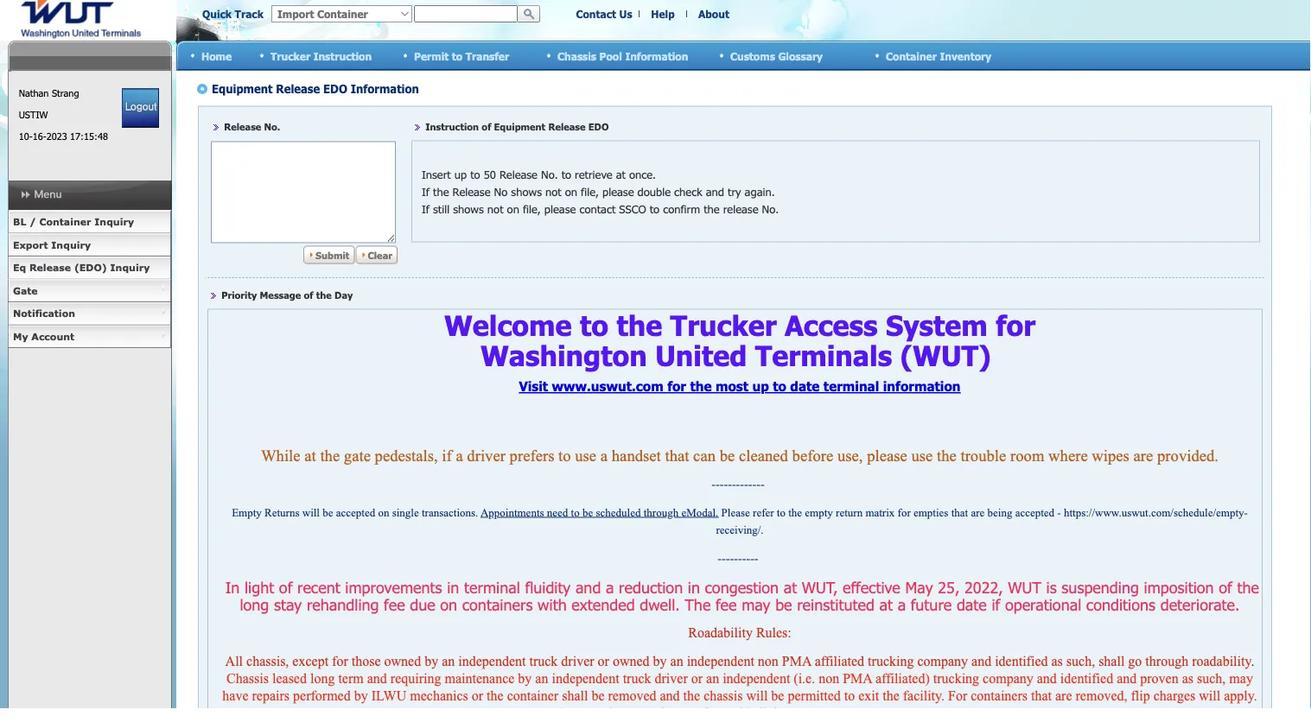 Task type: describe. For each thing, give the bounding box(es) containing it.
1 vertical spatial inquiry
[[51, 239, 91, 251]]

permit to transfer
[[414, 49, 509, 62]]

inquiry for container
[[94, 216, 134, 228]]

bl / container inquiry link
[[8, 211, 171, 234]]

strang
[[52, 87, 79, 99]]

contact
[[576, 8, 616, 20]]

login image
[[122, 88, 159, 128]]

glossary
[[778, 49, 823, 62]]

notification link
[[8, 303, 171, 325]]

0 vertical spatial container
[[886, 49, 937, 62]]

container inventory
[[886, 49, 992, 62]]

inquiry for (edo)
[[110, 262, 150, 274]]

information
[[625, 49, 688, 62]]

(edo)
[[74, 262, 107, 274]]

export
[[13, 239, 48, 251]]

gate link
[[8, 280, 171, 303]]

my
[[13, 331, 28, 342]]

0 horizontal spatial container
[[39, 216, 91, 228]]

10-
[[19, 131, 33, 142]]

quick track
[[202, 8, 264, 20]]

bl
[[13, 216, 26, 228]]

quick
[[202, 8, 232, 20]]

customs
[[730, 49, 775, 62]]

eq release (edo) inquiry
[[13, 262, 150, 274]]

track
[[235, 8, 264, 20]]

chassis pool information
[[557, 49, 688, 62]]

eq
[[13, 262, 26, 274]]

bl / container inquiry
[[13, 216, 134, 228]]

contact us
[[576, 8, 632, 20]]

contact us link
[[576, 8, 632, 20]]



Task type: locate. For each thing, give the bounding box(es) containing it.
export inquiry link
[[8, 234, 171, 257]]

inventory
[[940, 49, 992, 62]]

chassis
[[557, 49, 596, 62]]

about
[[698, 8, 729, 20]]

inquiry down bl / container inquiry
[[51, 239, 91, 251]]

1 horizontal spatial container
[[886, 49, 937, 62]]

/
[[30, 216, 36, 228]]

to
[[452, 49, 463, 62]]

about link
[[698, 8, 729, 20]]

home
[[201, 49, 232, 62]]

inquiry
[[94, 216, 134, 228], [51, 239, 91, 251], [110, 262, 150, 274]]

notification
[[13, 308, 75, 319]]

1 vertical spatial container
[[39, 216, 91, 228]]

2023
[[46, 131, 67, 142]]

help link
[[651, 8, 675, 20]]

account
[[31, 331, 74, 342]]

container left inventory
[[886, 49, 937, 62]]

my account
[[13, 331, 74, 342]]

ustiw
[[19, 109, 48, 121]]

container up the export inquiry
[[39, 216, 91, 228]]

my account link
[[8, 325, 171, 348]]

release
[[29, 262, 71, 274]]

permit
[[414, 49, 449, 62]]

17:15:48
[[70, 131, 108, 142]]

transfer
[[466, 49, 509, 62]]

trucker instruction
[[271, 49, 372, 62]]

None text field
[[414, 5, 518, 22]]

0 vertical spatial inquiry
[[94, 216, 134, 228]]

inquiry right (edo)
[[110, 262, 150, 274]]

help
[[651, 8, 675, 20]]

10-16-2023 17:15:48
[[19, 131, 108, 142]]

2 vertical spatial inquiry
[[110, 262, 150, 274]]

nathan
[[19, 87, 49, 99]]

16-
[[33, 131, 46, 142]]

gate
[[13, 285, 38, 296]]

trucker
[[271, 49, 310, 62]]

export inquiry
[[13, 239, 91, 251]]

pool
[[599, 49, 622, 62]]

container
[[886, 49, 937, 62], [39, 216, 91, 228]]

eq release (edo) inquiry link
[[8, 257, 171, 280]]

instruction
[[313, 49, 372, 62]]

customs glossary
[[730, 49, 823, 62]]

inquiry up export inquiry link
[[94, 216, 134, 228]]

nathan strang
[[19, 87, 79, 99]]

us
[[619, 8, 632, 20]]



Task type: vqa. For each thing, say whether or not it's contained in the screenshot.
'notification'
yes



